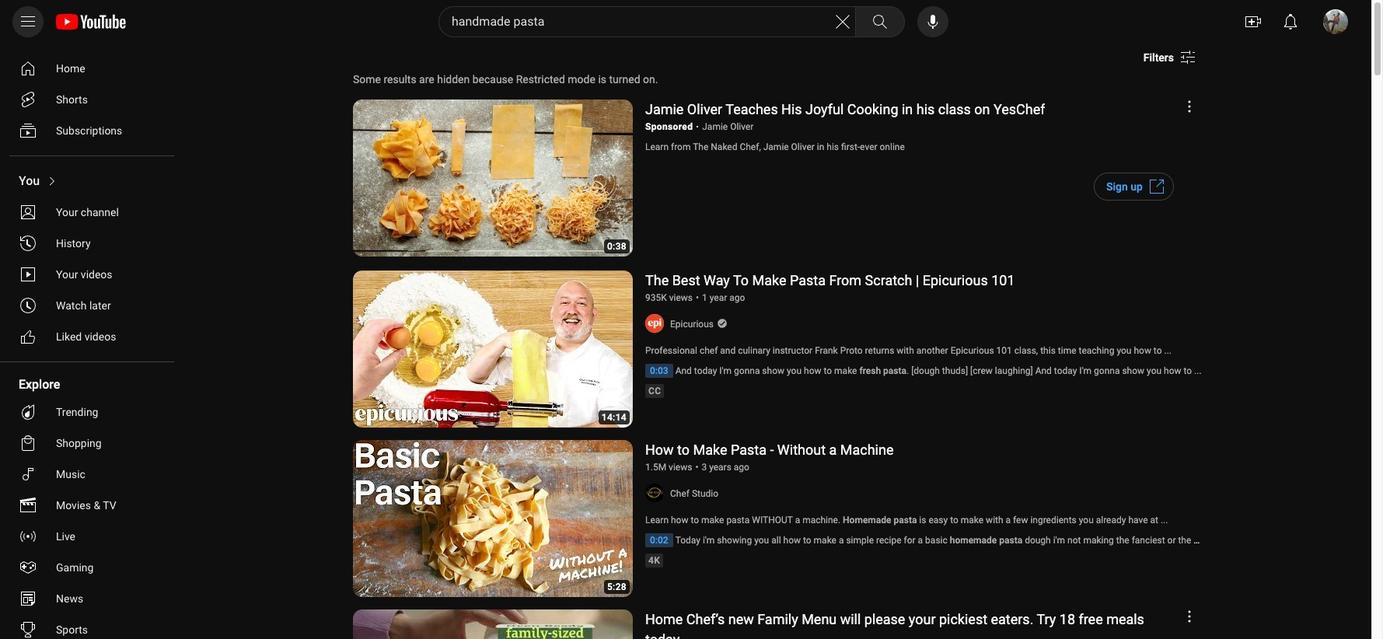 Task type: locate. For each thing, give the bounding box(es) containing it.
12 option from the top
[[9, 459, 168, 490]]

how to make pasta - without a machine by chef studio 1,553,296 views 3 years ago 5 minutes, 28 seconds element
[[646, 442, 894, 458]]

2 go to channel image from the top
[[646, 484, 664, 502]]

option
[[9, 53, 168, 84], [9, 84, 168, 115], [9, 115, 168, 146], [9, 166, 168, 197], [9, 197, 168, 228], [9, 228, 168, 259], [9, 259, 168, 290], [9, 290, 168, 321], [9, 321, 168, 352], [9, 397, 168, 428], [9, 428, 168, 459], [9, 459, 168, 490], [9, 490, 168, 521], [9, 521, 168, 552], [9, 552, 168, 583], [9, 583, 168, 614], [9, 614, 168, 639]]

1 vertical spatial go to channel image
[[646, 484, 664, 502]]

1 go to channel image from the top
[[646, 314, 664, 333]]

11 option from the top
[[9, 428, 168, 459]]

1 option from the top
[[9, 53, 168, 84]]

4 option from the top
[[9, 166, 168, 197]]

go to channel image for "how to make pasta - without a machine by chef studio 1,553,296 views 3 years ago 5 minutes, 28 seconds" element
[[646, 484, 664, 502]]

None search field
[[411, 6, 908, 37]]

the best way to make pasta from scratch | epicurious 101 by epicurious 935,110 views 1 year ago 14 minutes, 14 seconds element
[[646, 272, 1015, 289]]

9 option from the top
[[9, 321, 168, 352]]

go to channel image
[[646, 314, 664, 333], [646, 484, 664, 502]]

None text field
[[1107, 180, 1143, 193]]

8 option from the top
[[9, 290, 168, 321]]

0 vertical spatial go to channel image
[[646, 314, 664, 333]]

15 option from the top
[[9, 552, 168, 583]]

2 option from the top
[[9, 84, 168, 115]]

17 option from the top
[[9, 614, 168, 639]]

None text field
[[1144, 51, 1174, 64]]



Task type: describe. For each thing, give the bounding box(es) containing it.
3 option from the top
[[9, 115, 168, 146]]

16 option from the top
[[9, 583, 168, 614]]

6 option from the top
[[9, 228, 168, 259]]

13 option from the top
[[9, 490, 168, 521]]

38 seconds element
[[607, 242, 627, 251]]

5 minutes, 28 seconds element
[[607, 583, 627, 592]]

14 minutes, 14 seconds element
[[602, 413, 627, 422]]

14 option from the top
[[9, 521, 168, 552]]

Search text field
[[452, 12, 834, 32]]

avatar image image
[[1324, 9, 1349, 34]]

5 option from the top
[[9, 197, 168, 228]]

go to channel image for the best way to make pasta from scratch | epicurious 101 by epicurious 935,110 views 1 year ago 14 minutes, 14 seconds element
[[646, 314, 664, 333]]

7 option from the top
[[9, 259, 168, 290]]

10 option from the top
[[9, 397, 168, 428]]



Task type: vqa. For each thing, say whether or not it's contained in the screenshot.
SPONSORED
no



